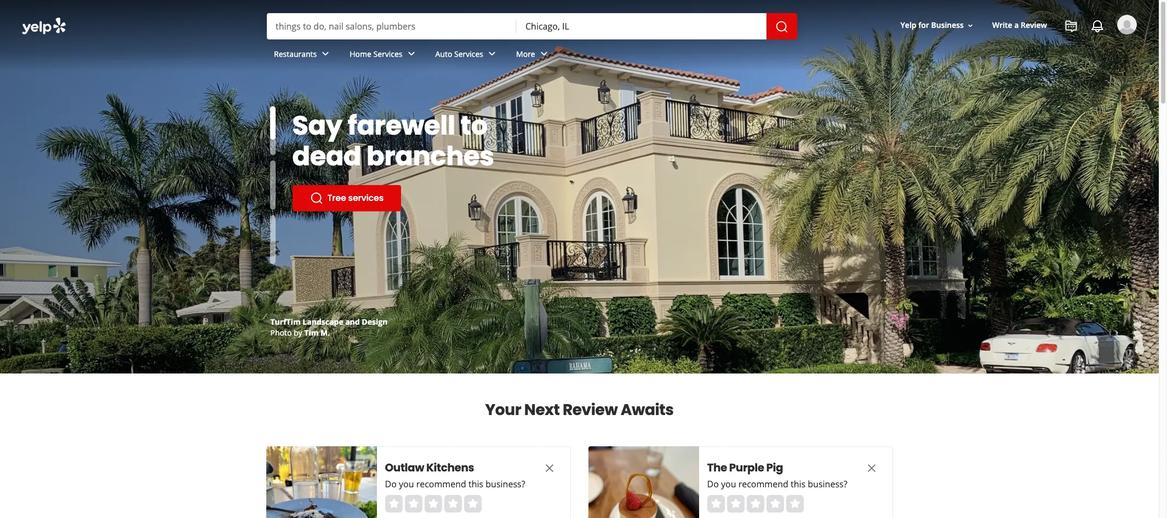 Task type: vqa. For each thing, say whether or not it's contained in the screenshot.
Times
no



Task type: locate. For each thing, give the bounding box(es) containing it.
0 horizontal spatial you
[[399, 479, 414, 491]]

review right next
[[563, 400, 618, 421]]

24 chevron down v2 image right auto services
[[486, 47, 499, 61]]

do you recommend this business? down 'outlaw kitchens' link
[[385, 479, 526, 491]]

1 horizontal spatial (no rating) image
[[707, 496, 804, 513]]

1 horizontal spatial rating element
[[707, 496, 804, 513]]

0 horizontal spatial rating element
[[385, 496, 482, 513]]

business categories element
[[265, 39, 1138, 71]]

24 chevron down v2 image inside more link
[[538, 47, 551, 61]]

services inside auto services link
[[454, 49, 484, 59]]

2 business? from the left
[[808, 479, 848, 491]]

1 (no rating) image from the left
[[385, 496, 482, 513]]

24 chevron down v2 image inside home services link
[[405, 47, 418, 61]]

0 horizontal spatial business?
[[486, 479, 526, 491]]

do down outlaw on the left bottom
[[385, 479, 397, 491]]

24 chevron down v2 image
[[405, 47, 418, 61], [486, 47, 499, 61], [538, 47, 551, 61]]

2 do from the left
[[707, 479, 719, 491]]

2 recommend from the left
[[739, 479, 789, 491]]

2 none field from the left
[[526, 20, 758, 32]]

farewell
[[348, 107, 455, 144]]

turftim
[[271, 317, 301, 327]]

auto services link
[[427, 39, 508, 71]]

services
[[348, 192, 384, 204]]

this down the purple pig link
[[791, 479, 806, 491]]

services inside home services link
[[374, 49, 403, 59]]

tim m. link
[[304, 328, 330, 338]]

awaits
[[621, 400, 674, 421]]

services
[[374, 49, 403, 59], [454, 49, 484, 59]]

business?
[[486, 479, 526, 491], [808, 479, 848, 491]]

business? down the purple pig link
[[808, 479, 848, 491]]

24 chevron down v2 image right more
[[538, 47, 551, 61]]

review for next
[[563, 400, 618, 421]]

24 chevron down v2 image inside auto services link
[[486, 47, 499, 61]]

2 do you recommend this business? from the left
[[707, 479, 848, 491]]

review inside the user actions element
[[1021, 20, 1048, 30]]

m.
[[321, 328, 330, 338]]

dead
[[292, 138, 361, 175]]

pig
[[767, 461, 784, 476]]

search image
[[776, 20, 789, 33]]

services right home
[[374, 49, 403, 59]]

the
[[707, 461, 727, 476]]

1 horizontal spatial you
[[721, 479, 737, 491]]

you for outlaw
[[399, 479, 414, 491]]

dismiss card image
[[865, 462, 879, 475]]

outlaw
[[385, 461, 424, 476]]

you down outlaw on the left bottom
[[399, 479, 414, 491]]

review right a
[[1021, 20, 1048, 30]]

do for outlaw kitchens
[[385, 479, 397, 491]]

recommend down pig
[[739, 479, 789, 491]]

0 vertical spatial review
[[1021, 20, 1048, 30]]

1 horizontal spatial business?
[[808, 479, 848, 491]]

1 services from the left
[[374, 49, 403, 59]]

do you recommend this business?
[[385, 479, 526, 491], [707, 479, 848, 491]]

1 horizontal spatial review
[[1021, 20, 1048, 30]]

24 chevron down v2 image for auto services
[[486, 47, 499, 61]]

3 24 chevron down v2 image from the left
[[538, 47, 551, 61]]

turftim landscape and design link
[[271, 317, 388, 327]]

1 horizontal spatial none field
[[526, 20, 758, 32]]

business? for outlaw kitchens
[[486, 479, 526, 491]]

you down the
[[721, 479, 737, 491]]

1 horizontal spatial do
[[707, 479, 719, 491]]

0 horizontal spatial 24 chevron down v2 image
[[405, 47, 418, 61]]

do you recommend this business? down the purple pig link
[[707, 479, 848, 491]]

1 none field from the left
[[276, 20, 508, 32]]

you
[[399, 479, 414, 491], [721, 479, 737, 491]]

0 horizontal spatial this
[[469, 479, 484, 491]]

services right auto
[[454, 49, 484, 59]]

recommend
[[416, 479, 466, 491], [739, 479, 789, 491]]

say farewell to dead branches
[[292, 107, 494, 175]]

(no rating) image down outlaw kitchens
[[385, 496, 482, 513]]

you for the
[[721, 479, 737, 491]]

2 services from the left
[[454, 49, 484, 59]]

rating element
[[385, 496, 482, 513], [707, 496, 804, 513]]

review
[[1021, 20, 1048, 30], [563, 400, 618, 421]]

None search field
[[0, 0, 1159, 81], [267, 13, 800, 39], [0, 0, 1159, 81], [267, 13, 800, 39]]

1 horizontal spatial services
[[454, 49, 484, 59]]

1 do you recommend this business? from the left
[[385, 479, 526, 491]]

2 (no rating) image from the left
[[707, 496, 804, 513]]

home
[[350, 49, 372, 59]]

2 rating element from the left
[[707, 496, 804, 513]]

the purple pig link
[[707, 461, 845, 476]]

1 do from the left
[[385, 479, 397, 491]]

yelp for business
[[901, 20, 964, 30]]

auto services
[[436, 49, 484, 59]]

1 vertical spatial review
[[563, 400, 618, 421]]

0 horizontal spatial do
[[385, 479, 397, 491]]

restaurants link
[[265, 39, 341, 71]]

rating element down outlaw kitchens
[[385, 496, 482, 513]]

this
[[469, 479, 484, 491], [791, 479, 806, 491]]

2 this from the left
[[791, 479, 806, 491]]

0 horizontal spatial do you recommend this business?
[[385, 479, 526, 491]]

Find text field
[[276, 20, 508, 32]]

(no rating) image down purple on the bottom
[[707, 496, 804, 513]]

0 horizontal spatial review
[[563, 400, 618, 421]]

2 horizontal spatial 24 chevron down v2 image
[[538, 47, 551, 61]]

do
[[385, 479, 397, 491], [707, 479, 719, 491]]

0 horizontal spatial recommend
[[416, 479, 466, 491]]

yelp for business button
[[897, 16, 980, 35]]

2 24 chevron down v2 image from the left
[[486, 47, 499, 61]]

the purple pig
[[707, 461, 784, 476]]

none field "near"
[[526, 20, 758, 32]]

(no rating) image
[[385, 496, 482, 513], [707, 496, 804, 513]]

1 24 chevron down v2 image from the left
[[405, 47, 418, 61]]

this down 'outlaw kitchens' link
[[469, 479, 484, 491]]

16 chevron down v2 image
[[966, 21, 975, 30]]

1 this from the left
[[469, 479, 484, 491]]

notifications image
[[1092, 20, 1105, 33]]

24 chevron down v2 image left auto
[[405, 47, 418, 61]]

business? down 'outlaw kitchens' link
[[486, 479, 526, 491]]

projects image
[[1065, 20, 1078, 33]]

rating element down purple on the bottom
[[707, 496, 804, 513]]

1 business? from the left
[[486, 479, 526, 491]]

0 horizontal spatial (no rating) image
[[385, 496, 482, 513]]

1 horizontal spatial this
[[791, 479, 806, 491]]

tree services
[[328, 192, 384, 204]]

24 search v2 image
[[310, 192, 323, 205]]

0 horizontal spatial none field
[[276, 20, 508, 32]]

for
[[919, 20, 930, 30]]

1 horizontal spatial 24 chevron down v2 image
[[486, 47, 499, 61]]

0 horizontal spatial services
[[374, 49, 403, 59]]

1 rating element from the left
[[385, 496, 482, 513]]

24 chevron down v2 image
[[319, 47, 332, 61]]

do down the
[[707, 479, 719, 491]]

1 you from the left
[[399, 479, 414, 491]]

recommend down kitchens
[[416, 479, 466, 491]]

1 horizontal spatial recommend
[[739, 479, 789, 491]]

more
[[516, 49, 535, 59]]

None radio
[[385, 496, 403, 513], [405, 496, 422, 513], [425, 496, 442, 513], [767, 496, 784, 513], [385, 496, 403, 513], [405, 496, 422, 513], [425, 496, 442, 513], [767, 496, 784, 513]]

1 horizontal spatial do you recommend this business?
[[707, 479, 848, 491]]

None field
[[276, 20, 508, 32], [526, 20, 758, 32]]

1 recommend from the left
[[416, 479, 466, 491]]

recommend for kitchens
[[416, 479, 466, 491]]

and
[[345, 317, 360, 327]]

photo of outlaw kitchens image
[[266, 447, 377, 519]]

None radio
[[444, 496, 462, 513], [464, 496, 482, 513], [707, 496, 725, 513], [727, 496, 745, 513], [747, 496, 765, 513], [786, 496, 804, 513], [444, 496, 462, 513], [464, 496, 482, 513], [707, 496, 725, 513], [727, 496, 745, 513], [747, 496, 765, 513], [786, 496, 804, 513]]

2 you from the left
[[721, 479, 737, 491]]



Task type: describe. For each thing, give the bounding box(es) containing it.
more link
[[508, 39, 560, 71]]

review for a
[[1021, 20, 1048, 30]]

photo
[[271, 328, 292, 338]]

noah l. image
[[1118, 15, 1138, 35]]

services for home services
[[374, 49, 403, 59]]

turftim landscape and design photo by tim m.
[[271, 317, 388, 338]]

your next review awaits
[[485, 400, 674, 421]]

none field "find"
[[276, 20, 508, 32]]

home services
[[350, 49, 403, 59]]

services for auto services
[[454, 49, 484, 59]]

branches
[[367, 138, 494, 175]]

landscape
[[303, 317, 343, 327]]

yelp
[[901, 20, 917, 30]]

explore banner section banner
[[0, 0, 1159, 374]]

rating element for kitchens
[[385, 496, 482, 513]]

do you recommend this business? for the purple pig
[[707, 479, 848, 491]]

your
[[485, 400, 522, 421]]

say
[[292, 107, 343, 144]]

purple
[[730, 461, 765, 476]]

tree
[[328, 192, 346, 204]]

outlaw kitchens link
[[385, 461, 522, 476]]

24 chevron down v2 image for home services
[[405, 47, 418, 61]]

do for the purple pig
[[707, 479, 719, 491]]

(no rating) image for purple
[[707, 496, 804, 513]]

(no rating) image for kitchens
[[385, 496, 482, 513]]

business? for the purple pig
[[808, 479, 848, 491]]

tim
[[304, 328, 319, 338]]

select slide image
[[270, 93, 275, 142]]

to
[[461, 107, 488, 144]]

write a review link
[[988, 16, 1052, 35]]

kitchens
[[427, 461, 474, 476]]

outlaw kitchens
[[385, 461, 474, 476]]

this for the purple pig
[[791, 479, 806, 491]]

a
[[1015, 20, 1019, 30]]

write
[[993, 20, 1013, 30]]

this for outlaw kitchens
[[469, 479, 484, 491]]

by
[[294, 328, 302, 338]]

tree services link
[[292, 185, 401, 212]]

24 chevron down v2 image for more
[[538, 47, 551, 61]]

next
[[525, 400, 560, 421]]

rating element for purple
[[707, 496, 804, 513]]

write a review
[[993, 20, 1048, 30]]

Near text field
[[526, 20, 758, 32]]

home services link
[[341, 39, 427, 71]]

business
[[932, 20, 964, 30]]

photo of the purple pig image
[[589, 447, 699, 519]]

do you recommend this business? for outlaw kitchens
[[385, 479, 526, 491]]

dismiss card image
[[543, 462, 556, 475]]

restaurants
[[274, 49, 317, 59]]

recommend for purple
[[739, 479, 789, 491]]

auto
[[436, 49, 453, 59]]

design
[[362, 317, 388, 327]]

user actions element
[[892, 14, 1153, 81]]



